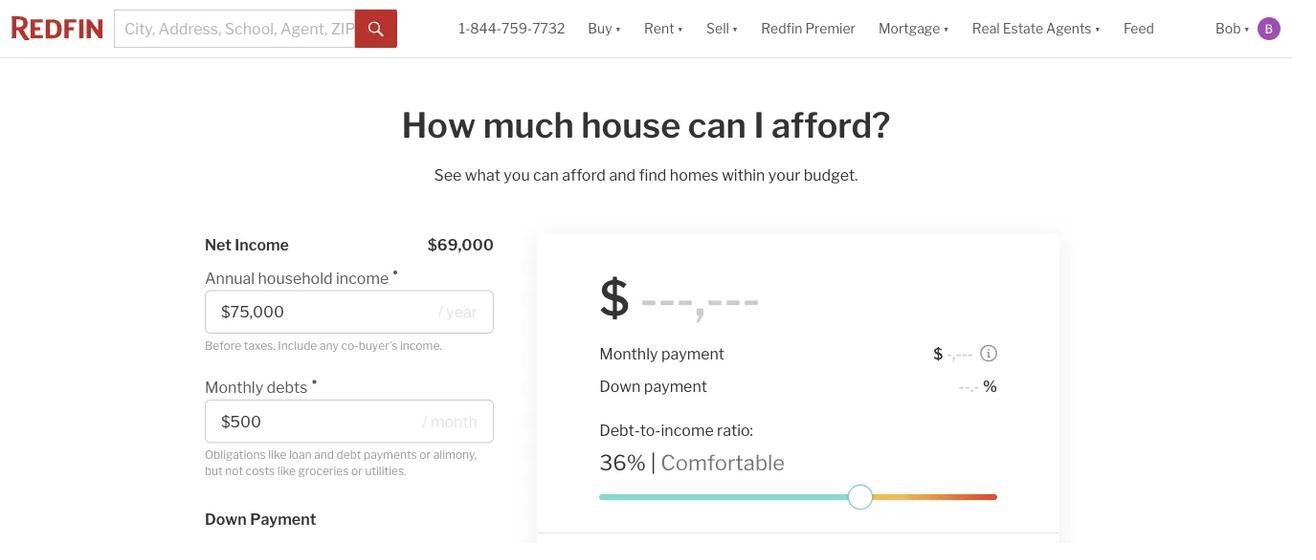 Task type: describe. For each thing, give the bounding box(es) containing it.
afford
[[562, 166, 606, 184]]

before
[[205, 339, 241, 353]]

debt-
[[599, 421, 640, 440]]

bob ▾
[[1216, 20, 1250, 37]]

annual household income. required field. element
[[205, 259, 484, 291]]

costs
[[246, 464, 275, 478]]

how
[[402, 104, 476, 146]]

much
[[483, 104, 574, 146]]

1 vertical spatial or
[[351, 464, 363, 478]]

household
[[258, 269, 333, 288]]

1-844-759-7732 link
[[459, 20, 565, 37]]

redfin premier button
[[750, 0, 867, 57]]

down for down payment
[[599, 377, 641, 396]]

see what you can afford and find homes within your budget.
[[434, 166, 858, 184]]

5 ▾ from the left
[[1095, 20, 1101, 37]]

1 vertical spatial ,-
[[952, 344, 962, 363]]

ratio:
[[717, 421, 753, 440]]

844-
[[470, 20, 502, 37]]

.-
[[970, 377, 980, 396]]

sell ▾
[[707, 20, 738, 37]]

759-
[[502, 20, 532, 37]]

buyer's
[[359, 339, 398, 353]]

can for house
[[688, 104, 747, 146]]

payment
[[250, 511, 316, 529]]

user photo image
[[1258, 17, 1281, 40]]

premier
[[806, 20, 856, 37]]

down payment
[[205, 511, 316, 529]]

how much house can i afford?
[[402, 104, 891, 146]]

$ -,---
[[934, 344, 974, 363]]

payment for down payment
[[644, 377, 707, 396]]

$69,000
[[428, 236, 494, 254]]

feed
[[1124, 20, 1155, 37]]

utilities.
[[365, 464, 407, 478]]

rent ▾ button
[[644, 0, 684, 57]]

City, Address, School, Agent, ZIP search field
[[114, 10, 355, 48]]

sell ▾ button
[[707, 0, 738, 57]]

/ month
[[422, 413, 478, 431]]

before taxes. include any co-buyer's income.
[[205, 339, 442, 353]]

rent ▾
[[644, 20, 684, 37]]

payment for monthly payment
[[661, 344, 725, 363]]

alimony,
[[433, 449, 477, 462]]

homes
[[670, 166, 719, 184]]

annual
[[205, 269, 255, 288]]

income for household
[[336, 269, 389, 288]]

but
[[205, 464, 223, 478]]

buy ▾
[[588, 20, 621, 37]]

payments
[[364, 449, 417, 462]]

Monthly debts text field
[[221, 413, 416, 431]]

1 vertical spatial like
[[277, 464, 296, 478]]

36% | comfortable
[[599, 450, 785, 476]]

groceries
[[298, 464, 349, 478]]

obligations
[[205, 449, 266, 462]]

monthly debts
[[205, 379, 308, 397]]

▾ for bob ▾
[[1244, 20, 1250, 37]]

afford?
[[772, 104, 891, 146]]

down payment
[[599, 377, 707, 396]]

1 horizontal spatial or
[[420, 449, 431, 462]]

income.
[[400, 339, 442, 353]]

1-
[[459, 20, 470, 37]]

buy ▾ button
[[577, 0, 633, 57]]

net
[[205, 236, 232, 254]]

$ ---,---
[[599, 270, 761, 328]]

1-844-759-7732
[[459, 20, 565, 37]]

0 horizontal spatial ,-
[[695, 270, 724, 328]]



Task type: locate. For each thing, give the bounding box(es) containing it.
mortgage ▾
[[879, 20, 950, 37]]

mortgage ▾ button
[[879, 0, 950, 57]]

1 horizontal spatial down
[[599, 377, 641, 396]]

co-
[[341, 339, 359, 353]]

0 vertical spatial ,-
[[695, 270, 724, 328]]

,-
[[695, 270, 724, 328], [952, 344, 962, 363]]

2 ▾ from the left
[[677, 20, 684, 37]]

0 vertical spatial monthly
[[599, 344, 658, 363]]

budget.
[[804, 166, 858, 184]]

1 vertical spatial monthly
[[205, 379, 263, 397]]

0 horizontal spatial down
[[205, 511, 247, 529]]

redfin
[[761, 20, 803, 37]]

or
[[420, 449, 431, 462], [351, 464, 363, 478]]

0 vertical spatial $
[[599, 270, 630, 328]]

and up groceries
[[314, 449, 334, 462]]

real estate agents ▾
[[972, 20, 1101, 37]]

▾ for rent ▾
[[677, 20, 684, 37]]

▾ right mortgage in the top of the page
[[943, 20, 950, 37]]

income
[[235, 236, 289, 254]]

can
[[688, 104, 747, 146], [533, 166, 559, 184]]

▾ for sell ▾
[[732, 20, 738, 37]]

0 vertical spatial can
[[688, 104, 747, 146]]

0 horizontal spatial and
[[314, 449, 334, 462]]

▾ right rent at the top of the page
[[677, 20, 684, 37]]

▾ for mortgage ▾
[[943, 20, 950, 37]]

can for you
[[533, 166, 559, 184]]

month
[[431, 413, 478, 431]]

real
[[972, 20, 1000, 37]]

find
[[639, 166, 667, 184]]

1 vertical spatial and
[[314, 449, 334, 462]]

1 vertical spatial /
[[422, 413, 428, 431]]

loan
[[289, 449, 312, 462]]

0 horizontal spatial /
[[422, 413, 428, 431]]

and
[[609, 166, 636, 184], [314, 449, 334, 462]]

year
[[446, 303, 478, 322]]

▾ for buy ▾
[[615, 20, 621, 37]]

1 horizontal spatial income
[[661, 421, 714, 440]]

you
[[504, 166, 530, 184]]

/ year
[[438, 303, 478, 322]]

monthly debts. required field. element
[[205, 369, 484, 400]]

0 horizontal spatial $
[[599, 270, 630, 328]]

net income
[[205, 236, 289, 254]]

to-
[[640, 421, 661, 440]]

monthly
[[599, 344, 658, 363], [205, 379, 263, 397]]

▾ right bob
[[1244, 20, 1250, 37]]

,- up --.- %
[[952, 344, 962, 363]]

1 vertical spatial can
[[533, 166, 559, 184]]

like
[[268, 449, 287, 462], [277, 464, 296, 478]]

1 ▾ from the left
[[615, 20, 621, 37]]

rent
[[644, 20, 675, 37]]

down down not
[[205, 511, 247, 529]]

debt-to-income ratio:
[[599, 421, 753, 440]]

house
[[581, 104, 681, 146]]

0 horizontal spatial income
[[336, 269, 389, 288]]

can right you
[[533, 166, 559, 184]]

%
[[983, 377, 997, 396]]

1 horizontal spatial monthly
[[599, 344, 658, 363]]

▾ right buy
[[615, 20, 621, 37]]

--.- %
[[959, 377, 997, 396]]

redfin premier
[[761, 20, 856, 37]]

feed button
[[1112, 0, 1204, 57]]

0 vertical spatial payment
[[661, 344, 725, 363]]

obligations like loan and debt payments or alimony, but not costs like groceries or utilities.
[[205, 449, 477, 478]]

0 vertical spatial and
[[609, 166, 636, 184]]

payment down monthly payment
[[644, 377, 707, 396]]

monthly down before
[[205, 379, 263, 397]]

0 vertical spatial /
[[438, 303, 443, 322]]

and left find
[[609, 166, 636, 184]]

down for down payment
[[205, 511, 247, 529]]

0 horizontal spatial monthly
[[205, 379, 263, 397]]

Annual household income text field
[[221, 303, 430, 322]]

real estate agents ▾ button
[[961, 0, 1112, 57]]

income for to-
[[661, 421, 714, 440]]

1 horizontal spatial and
[[609, 166, 636, 184]]

can left i in the top right of the page
[[688, 104, 747, 146]]

36%
[[599, 450, 646, 476]]

income
[[336, 269, 389, 288], [661, 421, 714, 440]]

debt
[[337, 449, 361, 462]]

7732
[[532, 20, 565, 37]]

,- up monthly payment
[[695, 270, 724, 328]]

0 vertical spatial down
[[599, 377, 641, 396]]

/
[[438, 303, 443, 322], [422, 413, 428, 431]]

monthly up the down payment
[[599, 344, 658, 363]]

▾ right agents
[[1095, 20, 1101, 37]]

None range field
[[599, 485, 997, 510]]

/ left month
[[422, 413, 428, 431]]

0 vertical spatial or
[[420, 449, 431, 462]]

▾ right sell
[[732, 20, 738, 37]]

1 horizontal spatial $
[[934, 344, 943, 363]]

1 horizontal spatial can
[[688, 104, 747, 146]]

0 horizontal spatial can
[[533, 166, 559, 184]]

like down loan
[[277, 464, 296, 478]]

not
[[225, 464, 243, 478]]

0 vertical spatial income
[[336, 269, 389, 288]]

4 ▾ from the left
[[943, 20, 950, 37]]

income up annual household income text field
[[336, 269, 389, 288]]

within
[[722, 166, 765, 184]]

/ for / year
[[438, 303, 443, 322]]

$
[[599, 270, 630, 328], [934, 344, 943, 363]]

or down debt
[[351, 464, 363, 478]]

/ left year
[[438, 303, 443, 322]]

i
[[754, 104, 764, 146]]

buy ▾ button
[[588, 0, 621, 57]]

sell ▾ button
[[695, 0, 750, 57]]

debts
[[267, 379, 308, 397]]

0 vertical spatial like
[[268, 449, 287, 462]]

▾
[[615, 20, 621, 37], [677, 20, 684, 37], [732, 20, 738, 37], [943, 20, 950, 37], [1095, 20, 1101, 37], [1244, 20, 1250, 37]]

real estate agents ▾ link
[[972, 0, 1101, 57]]

monthly for monthly debts
[[205, 379, 263, 397]]

comfortable
[[661, 450, 785, 476]]

1 vertical spatial down
[[205, 511, 247, 529]]

see
[[434, 166, 462, 184]]

1 vertical spatial $
[[934, 344, 943, 363]]

1 horizontal spatial ,-
[[952, 344, 962, 363]]

3 ▾ from the left
[[732, 20, 738, 37]]

estate
[[1003, 20, 1044, 37]]

payment up the down payment
[[661, 344, 725, 363]]

mortgage ▾ button
[[867, 0, 961, 57]]

6 ▾ from the left
[[1244, 20, 1250, 37]]

income up 36% | comfortable
[[661, 421, 714, 440]]

0 horizontal spatial or
[[351, 464, 363, 478]]

taxes.
[[244, 339, 276, 353]]

monthly inside monthly debts. required field. element
[[205, 379, 263, 397]]

include
[[278, 339, 317, 353]]

agents
[[1047, 20, 1092, 37]]

bob
[[1216, 20, 1241, 37]]

monthly payment
[[599, 344, 725, 363]]

1 vertical spatial payment
[[644, 377, 707, 396]]

submit search image
[[369, 22, 384, 37]]

sell
[[707, 20, 729, 37]]

annual household income
[[205, 269, 389, 288]]

$ for $ ---,---
[[599, 270, 630, 328]]

$ for $ -,---
[[934, 344, 943, 363]]

or left alimony,
[[420, 449, 431, 462]]

buy
[[588, 20, 612, 37]]

what
[[465, 166, 501, 184]]

your
[[769, 166, 801, 184]]

|
[[651, 450, 656, 476]]

/ for / month
[[422, 413, 428, 431]]

mortgage
[[879, 20, 940, 37]]

down up debt-
[[599, 377, 641, 396]]

1 horizontal spatial /
[[438, 303, 443, 322]]

and inside obligations like loan and debt payments or alimony, but not costs like groceries or utilities.
[[314, 449, 334, 462]]

monthly for monthly payment
[[599, 344, 658, 363]]

any
[[320, 339, 339, 353]]

1 vertical spatial income
[[661, 421, 714, 440]]

like left loan
[[268, 449, 287, 462]]

-
[[640, 270, 658, 328], [658, 270, 676, 328], [676, 270, 695, 328], [724, 270, 742, 328], [742, 270, 761, 328], [947, 344, 952, 363], [962, 344, 968, 363], [968, 344, 974, 363], [959, 377, 965, 396], [965, 377, 970, 396]]



Task type: vqa. For each thing, say whether or not it's contained in the screenshot.
submit search image
yes



